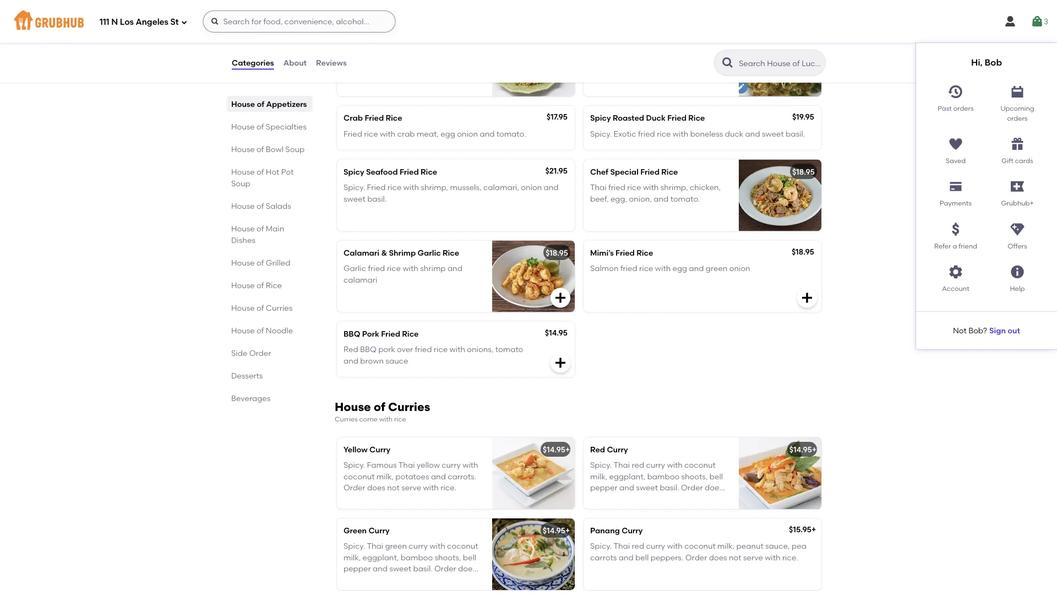 Task type: describe. For each thing, give the bounding box(es) containing it.
$14.95 for spicy. thai red curry with coconut milk, eggplant, bamboo shoots, bell pepper and sweet basil. order does not serve with rice.
[[790, 445, 813, 454]]

nut,
[[675, 48, 689, 57]]

rice. inside spicy. thai red curry with coconut milk, peanut sauce, pea carrots and bell peppers. order does not serve with rice.
[[783, 553, 799, 562]]

$19.95
[[793, 112, 815, 122]]

curry for panang curry
[[622, 526, 643, 535]]

does inside spicy. thai red curry with coconut milk, peanut sauce, pea carrots and bell peppers. order does not serve with rice.
[[710, 553, 728, 562]]

tomato. inside thai fried rice with shrimp, chicken, beef, egg, onion, and tomato.
[[671, 194, 701, 203]]

crab
[[344, 113, 363, 123]]

and inside spicy. thai red curry with coconut milk, eggplant, bamboo shoots, bell pepper and sweet basil. order does not serve with rice.
[[620, 483, 635, 492]]

3 button
[[1031, 12, 1049, 31]]

eggplant, for red
[[610, 472, 646, 481]]

spicy. for spicy. exotic fried rice with boneless duck and sweet basil.
[[591, 129, 612, 138]]

shrimp
[[421, 264, 446, 273]]

$14.95 + for spicy. thai red curry with coconut milk, peanut sauce, pea carrots and bell peppers. order does not serve with rice.
[[543, 526, 571, 535]]

curry inside 'spicy. fried rice with curry paste, egg, long bean, bell pepper and sweet basil.'
[[421, 48, 440, 57]]

house of noodle
[[231, 326, 293, 335]]

crab
[[398, 129, 415, 138]]

sweet inside 'spicy. fried rice with curry paste, egg, long bean, bell pepper and sweet basil.'
[[344, 70, 366, 80]]

upcoming
[[1001, 104, 1035, 112]]

out
[[1009, 326, 1021, 335]]

refer
[[935, 242, 952, 250]]

fried inside 'spicy. fried rice with curry paste, egg, long bean, bell pepper and sweet basil.'
[[367, 48, 386, 57]]

of for house of main dishes
[[257, 224, 264, 233]]

+ for spicy. famous thai yellow curry with coconut milk, potatoes and carrots. order does not serve with rice.
[[566, 445, 571, 454]]

curry inside spicy. famous thai yellow curry with coconut milk, potatoes and carrots. order does not serve with rice.
[[442, 461, 461, 470]]

rice up salmon fried rice with egg and green onion
[[637, 248, 654, 257]]

grubhub plus flag logo image
[[1012, 181, 1025, 192]]

carrots
[[591, 553, 617, 562]]

soup inside house of hot pot soup
[[231, 179, 251, 188]]

rice up crab
[[386, 113, 403, 123]]

offers link
[[987, 217, 1049, 251]]

fried right 'seafood'
[[400, 167, 419, 176]]

fried down spicy roasted duck fried rice
[[639, 129, 656, 138]]

desserts tab
[[231, 370, 309, 381]]

and inside spicy. fried rice with shrimp, mussels, calamari, onion and sweet basil.
[[544, 183, 559, 192]]

basil. inside spicy. thai green curry with coconut milk, eggplant, bamboo shoots, bell pepper and sweet basil. order does not serve with rice.
[[414, 564, 433, 573]]

rice up thai fried rice with shrimp, chicken, beef, egg, onion, and tomato.
[[662, 167, 679, 176]]

$14.95 for spicy. thai green curry with coconut milk, eggplant, bamboo shoots, bell pepper and sweet basil. order does not serve with rice.
[[543, 526, 566, 535]]

of for house of hot pot soup
[[257, 167, 264, 176]]

rice inside fried rice with cashew nut, pineapple, raisins in curry powder.
[[611, 48, 625, 57]]

$18.95 for thai fried rice with shrimp, chicken, beef, egg, onion, and tomato.
[[793, 167, 816, 176]]

curry inside fried rice with cashew nut, pineapple, raisins in curry powder.
[[666, 59, 686, 68]]

fried for mimi's fried rice
[[621, 264, 638, 273]]

house of curries tab
[[231, 302, 309, 314]]

powder.
[[687, 59, 717, 68]]

onion,
[[630, 194, 652, 203]]

order inside 'tab'
[[249, 348, 271, 358]]

carrots.
[[448, 472, 477, 481]]

paste,
[[442, 48, 465, 57]]

sweet inside spicy. thai green curry with coconut milk, eggplant, bamboo shoots, bell pepper and sweet basil. order does not serve with rice.
[[390, 564, 412, 573]]

egg, inside thai fried rice with shrimp, chicken, beef, egg, onion, and tomato.
[[611, 194, 628, 203]]

red bbq pork over fried rice with onions, tomato and brown sauce
[[344, 345, 524, 365]]

pepper for spicy. thai green curry with coconut milk, eggplant, bamboo shoots, bell pepper and sweet basil. order does not serve with rice.
[[344, 564, 371, 573]]

with inside fried rice with cashew nut, pineapple, raisins in curry powder.
[[627, 48, 643, 57]]

with inside house of curries curries come with rice
[[379, 415, 393, 423]]

of for house of curries
[[257, 303, 264, 312]]

payments link
[[926, 175, 987, 208]]

and inside spicy. famous thai yellow curry with coconut milk, potatoes and carrots. order does not serve with rice.
[[431, 472, 446, 481]]

and inside thai fried rice with shrimp, chicken, beef, egg, onion, and tomato.
[[654, 194, 669, 203]]

111
[[100, 17, 109, 27]]

beef,
[[591, 194, 609, 203]]

yellow
[[417, 461, 440, 470]]

crab fried rice
[[344, 113, 403, 123]]

red for panang curry
[[632, 542, 645, 551]]

about button
[[283, 43, 308, 83]]

?
[[984, 326, 988, 335]]

rice inside tab
[[266, 280, 282, 290]]

upcoming orders link
[[987, 80, 1049, 123]]

red for red curry
[[591, 445, 606, 454]]

soup inside house of bowl soup tab
[[286, 144, 305, 154]]

spicy roasted duck fried rice
[[591, 113, 706, 123]]

spicy. exotic fried rice with boneless duck and sweet basil.
[[591, 129, 806, 138]]

fried right mimi's in the top right of the page
[[616, 248, 635, 257]]

spicy. for spicy. thai red curry with coconut milk, eggplant, bamboo shoots, bell pepper and sweet basil. order does not serve with rice.
[[591, 461, 612, 470]]

house for house of grilled
[[231, 258, 255, 267]]

garlic inside garlic fried rice with shrimp and calamari
[[344, 264, 367, 273]]

rice down duck
[[657, 129, 671, 138]]

curry inside spicy. thai red curry with coconut milk, eggplant, bamboo shoots, bell pepper and sweet basil. order does not serve with rice.
[[647, 461, 666, 470]]

chef special fried rice image
[[739, 160, 822, 231]]

serve inside spicy. famous thai yellow curry with coconut milk, potatoes and carrots. order does not serve with rice.
[[402, 483, 422, 492]]

rice. inside spicy. thai green curry with coconut milk, eggplant, bamboo shoots, bell pepper and sweet basil. order does not serve with rice.
[[397, 575, 413, 584]]

of for house of salads
[[257, 201, 264, 210]]

and inside 'red bbq pork over fried rice with onions, tomato and brown sauce'
[[344, 356, 359, 365]]

red for red curry
[[632, 461, 645, 470]]

rice inside house of curries curries come with rice
[[394, 415, 406, 423]]

spicy. for spicy. fried rice with curry paste, egg, long bean, bell pepper and sweet basil.
[[344, 48, 365, 57]]

curries for house of curries
[[266, 303, 293, 312]]

spicy. thai red curry with coconut milk, peanut sauce, pea carrots and bell peppers. order does not serve with rice.
[[591, 542, 807, 562]]

roasted
[[613, 113, 645, 123]]

of for house of noodle
[[257, 326, 264, 335]]

with inside 'red bbq pork over fried rice with onions, tomato and brown sauce'
[[450, 345, 466, 354]]

curry for green curry fried rice
[[369, 32, 390, 42]]

orders for past orders
[[954, 104, 975, 112]]

shrimp, for spicy seafood fried rice
[[421, 183, 449, 192]]

$14.95 + for spicy. thai red curry with coconut milk, eggplant, bamboo shoots, bell pepper and sweet basil. order does not serve with rice.
[[543, 445, 571, 454]]

side
[[231, 348, 248, 358]]

main
[[266, 224, 284, 233]]

come
[[360, 415, 378, 423]]

fried inside spicy. fried rice with shrimp, mussels, calamari, onion and sweet basil.
[[367, 183, 386, 192]]

with inside thai fried rice with shrimp, chicken, beef, egg, onion, and tomato.
[[644, 183, 659, 192]]

red for red bbq pork over fried rice with onions, tomato and brown sauce
[[344, 345, 359, 354]]

tomato
[[496, 345, 524, 354]]

boneless
[[691, 129, 724, 138]]

and inside spicy. thai red curry with coconut milk, peanut sauce, pea carrots and bell peppers. order does not serve with rice.
[[619, 553, 634, 562]]

past orders
[[939, 104, 975, 112]]

+ for spicy. fried rice with curry paste, egg, long bean, bell pepper and sweet basil.
[[566, 32, 571, 42]]

duck
[[647, 113, 666, 123]]

rice up over
[[402, 329, 419, 338]]

gift cards
[[1003, 157, 1034, 165]]

not
[[954, 326, 967, 335]]

pineapple,
[[591, 59, 631, 68]]

pineapple fried rice image
[[739, 25, 822, 96]]

bell inside spicy. thai green curry with coconut milk, eggplant, bamboo shoots, bell pepper and sweet basil. order does not serve with rice.
[[463, 553, 477, 562]]

pepper inside 'spicy. fried rice with curry paste, egg, long bean, bell pepper and sweet basil.'
[[419, 59, 446, 68]]

sweet right duck
[[763, 129, 785, 138]]

sauce,
[[766, 542, 791, 551]]

0 vertical spatial garlic
[[418, 248, 441, 257]]

house of rice
[[231, 280, 282, 290]]

hi, bob
[[972, 57, 1003, 68]]

curry for green curry
[[369, 526, 390, 535]]

of for house of appetizers
[[257, 99, 265, 109]]

main navigation navigation
[[0, 0, 1058, 349]]

shoots, for spicy. thai green curry with coconut milk, eggplant, bamboo shoots, bell pepper and sweet basil. order does not serve with rice.
[[435, 553, 461, 562]]

not inside spicy. thai red curry with coconut milk, peanut sauce, pea carrots and bell peppers. order does not serve with rice.
[[730, 553, 742, 562]]

bamboo for red
[[648, 472, 680, 481]]

categories button
[[231, 43, 275, 83]]

does inside spicy. famous thai yellow curry with coconut milk, potatoes and carrots. order does not serve with rice.
[[368, 483, 386, 492]]

meat,
[[417, 129, 439, 138]]

house of hot pot soup
[[231, 167, 294, 188]]

potatoes
[[396, 472, 430, 481]]

rice inside spicy. fried rice with shrimp, mussels, calamari, onion and sweet basil.
[[388, 183, 402, 192]]

spicy. thai red curry with coconut milk, eggplant, bamboo shoots, bell pepper and sweet basil. order does not serve with rice.
[[591, 461, 724, 503]]

calamari
[[344, 248, 380, 257]]

saved
[[947, 157, 967, 165]]

dishes
[[231, 235, 256, 245]]

pea
[[792, 542, 807, 551]]

bamboo for green
[[401, 553, 433, 562]]

a
[[953, 242, 958, 250]]

fried for chef special fried rice
[[609, 183, 626, 192]]

serve inside spicy. thai red curry with coconut milk, peanut sauce, pea carrots and bell peppers. order does not serve with rice.
[[744, 553, 764, 562]]

pork
[[362, 329, 380, 338]]

rice up spicy. exotic fried rice with boneless duck and sweet basil.
[[689, 113, 706, 123]]

spicy. for spicy. thai red curry with coconut milk, peanut sauce, pea carrots and bell peppers. order does not serve with rice.
[[591, 542, 612, 551]]

fried for calamari & shrimp garlic rice
[[368, 264, 385, 273]]

bell inside spicy. thai red curry with coconut milk, peanut sauce, pea carrots and bell peppers. order does not serve with rice.
[[636, 553, 649, 562]]

pork
[[379, 345, 395, 354]]

green inside spicy. thai green curry with coconut milk, eggplant, bamboo shoots, bell pepper and sweet basil. order does not serve with rice.
[[385, 542, 407, 551]]

bob for hi,
[[986, 57, 1003, 68]]

sign
[[990, 326, 1007, 335]]

red curry
[[591, 445, 628, 454]]

rice inside 'spicy. fried rice with curry paste, egg, long bean, bell pepper and sweet basil.'
[[388, 48, 402, 57]]

side order
[[231, 348, 271, 358]]

house for house of curries curries come with rice
[[335, 400, 371, 414]]

thai for green curry
[[367, 542, 384, 551]]

not bob ? sign out
[[954, 326, 1021, 335]]

onions,
[[467, 345, 494, 354]]

exotic
[[614, 129, 637, 138]]

house of bowl soup
[[231, 144, 305, 154]]

not inside spicy. thai green curry with coconut milk, eggplant, bamboo shoots, bell pepper and sweet basil. order does not serve with rice.
[[344, 575, 356, 584]]

$15.95 for spicy. fried rice with curry paste, egg, long bean, bell pepper and sweet basil.
[[543, 32, 566, 42]]

milk, inside spicy. famous thai yellow curry with coconut milk, potatoes and carrots. order does not serve with rice.
[[377, 472, 394, 481]]

famous
[[367, 461, 397, 470]]

house of hot pot soup tab
[[231, 166, 309, 189]]

rice up cashew
[[652, 32, 669, 42]]

svg image inside 'help' button
[[1011, 264, 1026, 280]]

house of rice tab
[[231, 279, 309, 291]]

$15.95 + for fried rice with cashew nut, pineapple, raisins in curry powder.
[[790, 32, 817, 42]]

Search for food, convenience, alcohol... search field
[[203, 10, 396, 33]]

house for house of hot pot soup
[[231, 167, 255, 176]]

does inside spicy. thai red curry with coconut milk, eggplant, bamboo shoots, bell pepper and sweet basil. order does not serve with rice.
[[705, 483, 724, 492]]

gift cards link
[[987, 132, 1049, 166]]

refer a friend button
[[926, 217, 987, 251]]

and inside garlic fried rice with shrimp and calamari
[[448, 264, 463, 273]]

cards
[[1016, 157, 1034, 165]]

angeles
[[136, 17, 169, 27]]

pepper for spicy. thai red curry with coconut milk, eggplant, bamboo shoots, bell pepper and sweet basil. order does not serve with rice.
[[591, 483, 618, 492]]

1 vertical spatial egg
[[673, 264, 688, 273]]

+ for spicy. thai green curry with coconut milk, eggplant, bamboo shoots, bell pepper and sweet basil. order does not serve with rice.
[[566, 526, 571, 535]]

raisins
[[633, 59, 656, 68]]

house of curries curries come with rice
[[335, 400, 431, 423]]

chicken,
[[690, 183, 721, 192]]

spicy. for spicy. fried rice with shrimp, mussels, calamari, onion and sweet basil.
[[344, 183, 365, 192]]

serve inside spicy. thai green curry with coconut milk, eggplant, bamboo shoots, bell pepper and sweet basil. order does not serve with rice.
[[358, 575, 378, 584]]

order inside spicy. thai red curry with coconut milk, peanut sauce, pea carrots and bell peppers. order does not serve with rice.
[[686, 553, 708, 562]]

spicy for spicy roasted duck fried rice
[[591, 113, 611, 123]]

specialties
[[266, 122, 307, 131]]

sweet inside spicy. thai red curry with coconut milk, eggplant, bamboo shoots, bell pepper and sweet basil. order does not serve with rice.
[[637, 483, 659, 492]]

gift
[[1003, 157, 1014, 165]]

panang
[[591, 526, 620, 535]]



Task type: vqa. For each thing, say whether or not it's contained in the screenshot.
bell within the Spicy. Fried rice with curry paste, egg, long bean, bell pepper and sweet basil.
yes



Task type: locate. For each thing, give the bounding box(es) containing it.
0 vertical spatial spicy
[[591, 113, 611, 123]]

spicy. down spicy seafood fried rice
[[344, 183, 365, 192]]

curries for house of curries curries come with rice
[[388, 400, 431, 414]]

1 horizontal spatial bamboo
[[648, 472, 680, 481]]

thai inside spicy. thai red curry with coconut milk, peanut sauce, pea carrots and bell peppers. order does not serve with rice.
[[614, 542, 630, 551]]

spicy left roasted
[[591, 113, 611, 123]]

2 horizontal spatial pepper
[[591, 483, 618, 492]]

1 vertical spatial orders
[[1008, 114, 1028, 122]]

basil. inside 'spicy. fried rice with curry paste, egg, long bean, bell pepper and sweet basil.'
[[368, 70, 387, 80]]

serve inside spicy. thai red curry with coconut milk, eggplant, bamboo shoots, bell pepper and sweet basil. order does not serve with rice.
[[605, 494, 625, 503]]

spicy. fried rice with curry paste, egg, long bean, bell pepper and sweet basil.
[[344, 48, 465, 80]]

of left grilled
[[257, 258, 264, 267]]

bamboo inside spicy. thai green curry with coconut milk, eggplant, bamboo shoots, bell pepper and sweet basil. order does not serve with rice.
[[401, 553, 433, 562]]

house inside house of hot pot soup
[[231, 167, 255, 176]]

1 vertical spatial green
[[344, 526, 367, 535]]

1 vertical spatial tomato.
[[671, 194, 701, 203]]

curry up famous
[[370, 445, 391, 454]]

milk, for spicy. thai green curry with coconut milk, eggplant, bamboo shoots, bell pepper and sweet basil. order does not serve with rice.
[[344, 553, 361, 562]]

0 horizontal spatial shrimp,
[[421, 183, 449, 192]]

not down green curry
[[344, 575, 356, 584]]

1 vertical spatial eggplant,
[[363, 553, 399, 562]]

0 vertical spatial green
[[706, 264, 728, 273]]

brown
[[361, 356, 384, 365]]

house up side
[[231, 326, 255, 335]]

mussels,
[[450, 183, 482, 192]]

refer a friend
[[935, 242, 978, 250]]

shrimp, inside spicy. fried rice with shrimp, mussels, calamari, onion and sweet basil.
[[421, 183, 449, 192]]

fried down 'seafood'
[[367, 183, 386, 192]]

shrimp, for chef special fried rice
[[661, 183, 689, 192]]

coconut for spicy. thai green curry with coconut milk, eggplant, bamboo shoots, bell pepper and sweet basil. order does not serve with rice.
[[447, 542, 479, 551]]

account
[[943, 285, 970, 293]]

curry right the panang
[[622, 526, 643, 535]]

spicy.
[[344, 48, 365, 57], [591, 129, 612, 138], [344, 183, 365, 192], [344, 461, 365, 470], [591, 461, 612, 470], [344, 542, 365, 551], [591, 542, 612, 551]]

shrimp, inside thai fried rice with shrimp, chicken, beef, egg, onion, and tomato.
[[661, 183, 689, 192]]

not inside spicy. famous thai yellow curry with coconut milk, potatoes and carrots. order does not serve with rice.
[[388, 483, 400, 492]]

pot
[[281, 167, 294, 176]]

1 horizontal spatial garlic
[[418, 248, 441, 257]]

of for house of grilled
[[257, 258, 264, 267]]

curries up the noodle
[[266, 303, 293, 312]]

rice. inside spicy. famous thai yellow curry with coconut milk, potatoes and carrots. order does not serve with rice.
[[441, 483, 457, 492]]

milk, inside spicy. thai green curry with coconut milk, eggplant, bamboo shoots, bell pepper and sweet basil. order does not serve with rice.
[[344, 553, 361, 562]]

curry inside spicy. thai green curry with coconut milk, eggplant, bamboo shoots, bell pepper and sweet basil. order does not serve with rice.
[[409, 542, 428, 551]]

house of salads tab
[[231, 200, 309, 212]]

grubhub+ button
[[987, 175, 1049, 208]]

0 vertical spatial bbq
[[344, 329, 361, 338]]

curry inside spicy. thai red curry with coconut milk, peanut sauce, pea carrots and bell peppers. order does not serve with rice.
[[647, 542, 666, 551]]

1 horizontal spatial bob
[[986, 57, 1003, 68]]

peanut
[[737, 542, 764, 551]]

svg image for past orders
[[949, 84, 964, 99]]

curries left come
[[335, 415, 358, 423]]

red inside spicy. thai red curry with coconut milk, peanut sauce, pea carrots and bell peppers. order does not serve with rice.
[[632, 542, 645, 551]]

red inside spicy. thai red curry with coconut milk, eggplant, bamboo shoots, bell pepper and sweet basil. order does not serve with rice.
[[632, 461, 645, 470]]

garlic up shrimp
[[418, 248, 441, 257]]

fried up long
[[367, 48, 386, 57]]

thai for panang curry
[[614, 542, 630, 551]]

help button
[[987, 260, 1049, 294]]

green
[[344, 32, 367, 42], [344, 526, 367, 535]]

rice down spicy seafood fried rice
[[388, 183, 402, 192]]

serve down peanut
[[744, 553, 764, 562]]

categories
[[232, 58, 274, 67]]

spicy. inside spicy. thai green curry with coconut milk, eggplant, bamboo shoots, bell pepper and sweet basil. order does not serve with rice.
[[344, 542, 365, 551]]

over
[[397, 345, 413, 354]]

red
[[632, 461, 645, 470], [632, 542, 645, 551]]

1 vertical spatial bbq
[[360, 345, 377, 354]]

spicy. up long
[[344, 48, 365, 57]]

0 vertical spatial curries
[[266, 303, 293, 312]]

of inside the house of main dishes
[[257, 224, 264, 233]]

milk, left peanut
[[718, 542, 735, 551]]

onion inside spicy. fried rice with shrimp, mussels, calamari, onion and sweet basil.
[[521, 183, 542, 192]]

does inside spicy. thai green curry with coconut milk, eggplant, bamboo shoots, bell pepper and sweet basil. order does not serve with rice.
[[458, 564, 477, 573]]

1 horizontal spatial egg,
[[611, 194, 628, 203]]

chef
[[591, 167, 609, 176]]

svg image
[[1004, 15, 1018, 28], [1031, 15, 1045, 28], [181, 19, 188, 26], [1011, 84, 1026, 99], [949, 179, 964, 194], [1011, 222, 1026, 237], [949, 264, 964, 280], [1011, 264, 1026, 280], [801, 291, 814, 305], [554, 356, 568, 369]]

sauce
[[386, 356, 409, 365]]

sweet inside spicy. fried rice with shrimp, mussels, calamari, onion and sweet basil.
[[344, 194, 366, 203]]

1 horizontal spatial tomato.
[[671, 194, 701, 203]]

0 horizontal spatial orders
[[954, 104, 975, 112]]

house of main dishes tab
[[231, 223, 309, 246]]

pepper down the paste,
[[419, 59, 446, 68]]

green curry fried rice image
[[493, 25, 575, 96]]

spicy seafood fried rice
[[344, 167, 438, 176]]

thai for red curry
[[614, 461, 630, 470]]

thai inside spicy. famous thai yellow curry with coconut milk, potatoes and carrots. order does not serve with rice.
[[399, 461, 415, 470]]

2 vertical spatial onion
[[730, 264, 751, 273]]

0 vertical spatial onion
[[457, 129, 478, 138]]

1 vertical spatial spicy
[[344, 167, 365, 176]]

side order tab
[[231, 347, 309, 359]]

spicy. down red curry in the right of the page
[[591, 461, 612, 470]]

bbq pork fried rice
[[344, 329, 419, 338]]

of left main
[[257, 224, 264, 233]]

noodle
[[266, 326, 293, 335]]

house for house of rice
[[231, 280, 255, 290]]

order inside spicy. famous thai yellow curry with coconut milk, potatoes and carrots. order does not serve with rice.
[[344, 483, 366, 492]]

house for house of salads
[[231, 201, 255, 210]]

rice down the crab fried rice
[[364, 129, 378, 138]]

3
[[1045, 17, 1049, 26]]

house of grilled tab
[[231, 257, 309, 268]]

1 vertical spatial onion
[[521, 183, 542, 192]]

onion for mimi's fried rice
[[730, 264, 751, 273]]

rice up pineapple,
[[611, 48, 625, 57]]

2 vertical spatial pepper
[[344, 564, 371, 573]]

eggplant, down red curry in the right of the page
[[610, 472, 646, 481]]

and inside 'spicy. fried rice with curry paste, egg, long bean, bell pepper and sweet basil.'
[[448, 59, 463, 68]]

friend
[[959, 242, 978, 250]]

curry
[[369, 32, 390, 42], [370, 445, 391, 454], [607, 445, 628, 454], [369, 526, 390, 535], [622, 526, 643, 535]]

0 horizontal spatial bamboo
[[401, 553, 433, 562]]

house of specialties
[[231, 122, 307, 131]]

orders for upcoming orders
[[1008, 114, 1028, 122]]

yellow curry image
[[493, 437, 575, 509]]

not down potatoes
[[388, 483, 400, 492]]

$17.95
[[547, 112, 568, 122]]

pineapple
[[591, 32, 629, 42]]

with inside garlic fried rice with shrimp and calamari
[[403, 264, 419, 273]]

fried right duck
[[668, 113, 687, 123]]

svg image for refer a friend
[[949, 222, 964, 237]]

svg image inside refer a friend button
[[949, 222, 964, 237]]

los
[[120, 17, 134, 27]]

fried
[[639, 129, 656, 138], [609, 183, 626, 192], [368, 264, 385, 273], [621, 264, 638, 273], [415, 345, 432, 354]]

orders right the past
[[954, 104, 975, 112]]

shoots, inside spicy. thai red curry with coconut milk, eggplant, bamboo shoots, bell pepper and sweet basil. order does not serve with rice.
[[682, 472, 708, 481]]

calamari & shrimp garlic rice
[[344, 248, 460, 257]]

thai down panang curry
[[614, 542, 630, 551]]

$14.95 for spicy. famous thai yellow curry with coconut milk, potatoes and carrots. order does not serve with rice.
[[543, 445, 566, 454]]

spicy. for spicy. thai green curry with coconut milk, eggplant, bamboo shoots, bell pepper and sweet basil. order does not serve with rice.
[[344, 542, 365, 551]]

mimi's
[[591, 248, 614, 257]]

salmon fried rice with egg and green onion
[[591, 264, 751, 273]]

appetizers
[[266, 99, 307, 109]]

soup right bowl
[[286, 144, 305, 154]]

pineapple fried rice
[[591, 32, 669, 42]]

svg image for saved
[[949, 136, 964, 152]]

$21.95
[[546, 166, 568, 175]]

1 vertical spatial egg,
[[611, 194, 628, 203]]

house of appetizers
[[231, 99, 307, 109]]

spicy. fried rice with shrimp, mussels, calamari, onion and sweet basil.
[[344, 183, 559, 203]]

rice right over
[[434, 345, 448, 354]]

0 horizontal spatial green
[[385, 542, 407, 551]]

tomato. down chicken,
[[671, 194, 701, 203]]

with inside 'spicy. fried rice with curry paste, egg, long bean, bell pepper and sweet basil.'
[[404, 48, 419, 57]]

green curry image
[[493, 518, 575, 590]]

$15.95 + left the "pineapple" on the right top of the page
[[543, 32, 571, 42]]

curries down sauce
[[388, 400, 431, 414]]

fried up 'spicy. fried rice with curry paste, egg, long bean, bell pepper and sweet basil.'
[[392, 32, 411, 42]]

fried right over
[[415, 345, 432, 354]]

bell
[[404, 59, 417, 68], [710, 472, 724, 481], [463, 553, 477, 562], [636, 553, 649, 562]]

search icon image
[[722, 56, 735, 69]]

2 horizontal spatial onion
[[730, 264, 751, 273]]

house down house of grilled
[[231, 280, 255, 290]]

0 horizontal spatial pepper
[[344, 564, 371, 573]]

of up house of bowl soup
[[257, 122, 264, 131]]

does
[[368, 483, 386, 492], [705, 483, 724, 492], [710, 553, 728, 562], [458, 564, 477, 573]]

0 horizontal spatial soup
[[231, 179, 251, 188]]

with inside spicy. fried rice with shrimp, mussels, calamari, onion and sweet basil.
[[404, 183, 419, 192]]

pepper down red curry in the right of the page
[[591, 483, 618, 492]]

orders inside upcoming orders
[[1008, 114, 1028, 122]]

house for house of main dishes
[[231, 224, 255, 233]]

spicy
[[591, 113, 611, 123], [344, 167, 365, 176]]

calamari,
[[484, 183, 520, 192]]

0 horizontal spatial onion
[[457, 129, 478, 138]]

sign out button
[[990, 321, 1021, 340]]

yellow
[[344, 445, 368, 454]]

1 vertical spatial pepper
[[591, 483, 618, 492]]

curry up spicy. thai red curry with coconut milk, eggplant, bamboo shoots, bell pepper and sweet basil. order does not serve with rice.
[[607, 445, 628, 454]]

1 vertical spatial bob
[[969, 326, 984, 335]]

0 horizontal spatial tomato.
[[497, 129, 527, 138]]

onion for spicy seafood fried rice
[[521, 183, 542, 192]]

house for house of appetizers
[[231, 99, 255, 109]]

serve down potatoes
[[402, 483, 422, 492]]

fried down &
[[368, 264, 385, 273]]

0 vertical spatial tomato.
[[497, 129, 527, 138]]

of left the salads
[[257, 201, 264, 210]]

green for green curry
[[344, 526, 367, 535]]

Search House of Luck Thai BBQ search field
[[738, 58, 823, 68]]

svg image inside upcoming orders link
[[1011, 84, 1026, 99]]

house up house of bowl soup
[[231, 122, 255, 131]]

soup up the house of salads
[[231, 179, 251, 188]]

bbq
[[344, 329, 361, 338], [360, 345, 377, 354]]

0 vertical spatial red
[[344, 345, 359, 354]]

1 horizontal spatial soup
[[286, 144, 305, 154]]

of up come
[[374, 400, 386, 414]]

1 vertical spatial green
[[385, 542, 407, 551]]

1 horizontal spatial pepper
[[419, 59, 446, 68]]

fried up pineapple,
[[591, 48, 609, 57]]

1 horizontal spatial shoots,
[[682, 472, 708, 481]]

milk, inside spicy. thai red curry with coconut milk, eggplant, bamboo shoots, bell pepper and sweet basil. order does not serve with rice.
[[591, 472, 608, 481]]

rice inside 'red bbq pork over fried rice with onions, tomato and brown sauce'
[[434, 345, 448, 354]]

$15.95 + up search house of luck thai bbq search field
[[790, 32, 817, 42]]

bell inside spicy. thai red curry with coconut milk, eggplant, bamboo shoots, bell pepper and sweet basil. order does not serve with rice.
[[710, 472, 724, 481]]

thai fried rice with shrimp, chicken, beef, egg, onion, and tomato.
[[591, 183, 721, 203]]

1 horizontal spatial curries
[[335, 415, 358, 423]]

1 horizontal spatial shrimp,
[[661, 183, 689, 192]]

1 horizontal spatial egg
[[673, 264, 688, 273]]

rice down mimi's fried rice
[[640, 264, 654, 273]]

spicy. inside 'spicy. fried rice with curry paste, egg, long bean, bell pepper and sweet basil.'
[[344, 48, 365, 57]]

house of noodle tab
[[231, 325, 309, 336]]

sweet
[[344, 70, 366, 80], [763, 129, 785, 138], [344, 194, 366, 203], [637, 483, 659, 492], [390, 564, 412, 573]]

milk, down famous
[[377, 472, 394, 481]]

basil. inside spicy. fried rice with shrimp, mussels, calamari, onion and sweet basil.
[[368, 194, 387, 203]]

rice up shrimp
[[443, 248, 460, 257]]

spicy. inside spicy. thai red curry with coconut milk, eggplant, bamboo shoots, bell pepper and sweet basil. order does not serve with rice.
[[591, 461, 612, 470]]

1 horizontal spatial green
[[706, 264, 728, 273]]

house up dishes
[[231, 224, 255, 233]]

thai down green curry
[[367, 542, 384, 551]]

$18.95
[[793, 167, 816, 176], [792, 247, 815, 256], [546, 248, 569, 257]]

rice up 'spicy. fried rice with curry paste, egg, long bean, bell pepper and sweet basil.'
[[413, 32, 429, 42]]

coconut for spicy. thai red curry with coconut milk, peanut sauce, pea carrots and bell peppers. order does not serve with rice.
[[685, 542, 716, 551]]

of for house of specialties
[[257, 122, 264, 131]]

0 vertical spatial egg,
[[344, 59, 360, 68]]

0 horizontal spatial shoots,
[[435, 553, 461, 562]]

bbq up brown
[[360, 345, 377, 354]]

serve down green curry
[[358, 575, 378, 584]]

soup
[[286, 144, 305, 154], [231, 179, 251, 188]]

house left hot
[[231, 167, 255, 176]]

eggplant, down green curry
[[363, 553, 399, 562]]

rice up bean,
[[388, 48, 402, 57]]

eggplant,
[[610, 472, 646, 481], [363, 553, 399, 562]]

basil. inside spicy. thai red curry with coconut milk, eggplant, bamboo shoots, bell pepper and sweet basil. order does not serve with rice.
[[660, 483, 680, 492]]

2 horizontal spatial curries
[[388, 400, 431, 414]]

1 vertical spatial red
[[632, 542, 645, 551]]

chef special fried rice
[[591, 167, 679, 176]]

milk, for spicy. thai red curry with coconut milk, peanut sauce, pea carrots and bell peppers. order does not serve with rice.
[[718, 542, 735, 551]]

beverages
[[231, 393, 271, 403]]

salmon
[[591, 264, 619, 273]]

2 shrimp, from the left
[[661, 183, 689, 192]]

+ for spicy. thai red curry with coconut milk, eggplant, bamboo shoots, bell pepper and sweet basil. order does not serve with rice.
[[813, 445, 817, 454]]

fried down 'crab'
[[344, 129, 362, 138]]

111 n los angeles st
[[100, 17, 179, 27]]

$15.95 + for spicy. fried rice with curry paste, egg, long bean, bell pepper and sweet basil.
[[543, 32, 571, 42]]

shrimp, left mussels,
[[421, 183, 449, 192]]

spicy for spicy seafood fried rice
[[344, 167, 365, 176]]

0 horizontal spatial garlic
[[344, 264, 367, 273]]

spicy. inside spicy. fried rice with shrimp, mussels, calamari, onion and sweet basil.
[[344, 183, 365, 192]]

reviews button
[[316, 43, 348, 83]]

n
[[111, 17, 118, 27]]

of left the noodle
[[257, 326, 264, 335]]

2 vertical spatial curries
[[335, 415, 358, 423]]

eggplant, inside spicy. thai red curry with coconut milk, eggplant, bamboo shoots, bell pepper and sweet basil. order does not serve with rice.
[[610, 472, 646, 481]]

coconut
[[685, 461, 716, 470], [344, 472, 375, 481], [447, 542, 479, 551], [685, 542, 716, 551]]

special
[[611, 167, 639, 176]]

rice inside garlic fried rice with shrimp and calamari
[[387, 264, 401, 273]]

1 horizontal spatial spicy
[[591, 113, 611, 123]]

0 vertical spatial pepper
[[419, 59, 446, 68]]

past orders link
[[926, 80, 987, 123]]

1 horizontal spatial orders
[[1008, 114, 1028, 122]]

calamari & shrimp garlic rice image
[[493, 241, 575, 312]]

milk, down red curry in the right of the page
[[591, 472, 608, 481]]

curries inside tab
[[266, 303, 293, 312]]

0 vertical spatial bamboo
[[648, 472, 680, 481]]

house up come
[[335, 400, 371, 414]]

bob
[[986, 57, 1003, 68], [969, 326, 984, 335]]

0 horizontal spatial egg,
[[344, 59, 360, 68]]

$18.95 for garlic fried rice with shrimp and calamari
[[546, 248, 569, 257]]

coconut inside spicy. thai red curry with coconut milk, eggplant, bamboo shoots, bell pepper and sweet basil. order does not serve with rice.
[[685, 461, 716, 470]]

house inside house of curries curries come with rice
[[335, 400, 371, 414]]

bbq inside 'red bbq pork over fried rice with onions, tomato and brown sauce'
[[360, 345, 377, 354]]

fried inside garlic fried rice with shrimp and calamari
[[368, 264, 385, 273]]

payments
[[941, 199, 973, 207]]

0 horizontal spatial bob
[[969, 326, 984, 335]]

rice up onion,
[[628, 183, 642, 192]]

fried right 'crab'
[[365, 113, 384, 123]]

rice down the house of grilled tab
[[266, 280, 282, 290]]

sweet down green curry
[[390, 564, 412, 573]]

2 red from the top
[[632, 542, 645, 551]]

coconut inside spicy. famous thai yellow curry with coconut milk, potatoes and carrots. order does not serve with rice.
[[344, 472, 375, 481]]

milk, down green curry
[[344, 553, 361, 562]]

1 vertical spatial soup
[[231, 179, 251, 188]]

house up the house of main dishes
[[231, 201, 255, 210]]

1 horizontal spatial eggplant,
[[610, 472, 646, 481]]

house up house of specialties
[[231, 99, 255, 109]]

fried up thai fried rice with shrimp, chicken, beef, egg, onion, and tomato.
[[641, 167, 660, 176]]

spicy left 'seafood'
[[344, 167, 365, 176]]

grubhub+
[[1002, 199, 1035, 207]]

fried inside 'red bbq pork over fried rice with onions, tomato and brown sauce'
[[415, 345, 432, 354]]

bob right not
[[969, 326, 984, 335]]

0 horizontal spatial red
[[344, 345, 359, 354]]

svg image inside past orders link
[[949, 84, 964, 99]]

house of appetizers tab
[[231, 98, 309, 110]]

shrimp
[[389, 248, 416, 257]]

svg image for gift cards
[[1011, 136, 1026, 152]]

1 vertical spatial bamboo
[[401, 553, 433, 562]]

shoots, inside spicy. thai green curry with coconut milk, eggplant, bamboo shoots, bell pepper and sweet basil. order does not serve with rice.
[[435, 553, 461, 562]]

order inside spicy. thai red curry with coconut milk, eggplant, bamboo shoots, bell pepper and sweet basil. order does not serve with rice.
[[682, 483, 704, 492]]

rice up spicy. fried rice with shrimp, mussels, calamari, onion and sweet basil.
[[421, 167, 438, 176]]

bbq left pork
[[344, 329, 361, 338]]

2 green from the top
[[344, 526, 367, 535]]

bob right the hi,
[[986, 57, 1003, 68]]

0 vertical spatial shoots,
[[682, 472, 708, 481]]

1 green from the top
[[344, 32, 367, 42]]

not up the panang
[[591, 494, 603, 503]]

1 vertical spatial shoots,
[[435, 553, 461, 562]]

house of specialties tab
[[231, 121, 309, 132]]

curry up long
[[369, 32, 390, 42]]

svg image inside 3 button
[[1031, 15, 1045, 28]]

orders
[[954, 104, 975, 112], [1008, 114, 1028, 122]]

house of grilled
[[231, 258, 291, 267]]

red curry image
[[739, 437, 822, 509]]

house of curries
[[231, 303, 293, 312]]

bell inside 'spicy. fried rice with curry paste, egg, long bean, bell pepper and sweet basil.'
[[404, 59, 417, 68]]

grilled
[[266, 258, 291, 267]]

thai up beef,
[[591, 183, 607, 192]]

of for house of curries curries come with rice
[[374, 400, 386, 414]]

svg image inside account link
[[949, 264, 964, 280]]

milk, for spicy. thai red curry with coconut milk, eggplant, bamboo shoots, bell pepper and sweet basil. order does not serve with rice.
[[591, 472, 608, 481]]

0 vertical spatial red
[[632, 461, 645, 470]]

spicy. inside spicy. thai red curry with coconut milk, peanut sauce, pea carrots and bell peppers. order does not serve with rice.
[[591, 542, 612, 551]]

pepper down green curry
[[344, 564, 371, 573]]

rice inside thai fried rice with shrimp, chicken, beef, egg, onion, and tomato.
[[628, 183, 642, 192]]

coconut for spicy. thai red curry with coconut milk, eggplant, bamboo shoots, bell pepper and sweet basil. order does not serve with rice.
[[685, 461, 716, 470]]

0 vertical spatial bob
[[986, 57, 1003, 68]]

0 vertical spatial green
[[344, 32, 367, 42]]

salads
[[266, 201, 291, 210]]

svg image inside offers link
[[1011, 222, 1026, 237]]

and inside spicy. thai green curry with coconut milk, eggplant, bamboo shoots, bell pepper and sweet basil. order does not serve with rice.
[[373, 564, 388, 573]]

of
[[257, 99, 265, 109], [257, 122, 264, 131], [257, 144, 264, 154], [257, 167, 264, 176], [257, 201, 264, 210], [257, 224, 264, 233], [257, 258, 264, 267], [257, 280, 264, 290], [257, 303, 264, 312], [257, 326, 264, 335], [374, 400, 386, 414]]

panang curry
[[591, 526, 643, 535]]

house for house of noodle
[[231, 326, 255, 335]]

0 vertical spatial soup
[[286, 144, 305, 154]]

green curry
[[344, 526, 390, 535]]

green for green curry fried rice
[[344, 32, 367, 42]]

0 horizontal spatial eggplant,
[[363, 553, 399, 562]]

house for house of bowl soup
[[231, 144, 255, 154]]

$15.95 + up pea
[[790, 525, 817, 534]]

pepper inside spicy. thai green curry with coconut milk, eggplant, bamboo shoots, bell pepper and sweet basil. order does not serve with rice.
[[344, 564, 371, 573]]

curry for red curry
[[607, 445, 628, 454]]

sweet down long
[[344, 70, 366, 80]]

house left bowl
[[231, 144, 255, 154]]

egg, inside 'spicy. fried rice with curry paste, egg, long bean, bell pepper and sweet basil.'
[[344, 59, 360, 68]]

st
[[171, 17, 179, 27]]

curries
[[266, 303, 293, 312], [388, 400, 431, 414], [335, 415, 358, 423]]

house for house of curries
[[231, 303, 255, 312]]

cashew
[[645, 48, 673, 57]]

orders down upcoming
[[1008, 114, 1028, 122]]

0 horizontal spatial spicy
[[344, 167, 365, 176]]

house down house of rice
[[231, 303, 255, 312]]

egg, right beef,
[[611, 194, 628, 203]]

house of bowl soup tab
[[231, 143, 309, 155]]

+ for fried rice with cashew nut, pineapple, raisins in curry powder.
[[813, 32, 817, 42]]

shoots,
[[682, 472, 708, 481], [435, 553, 461, 562]]

svg image
[[211, 17, 220, 26], [949, 84, 964, 99], [949, 136, 964, 152], [1011, 136, 1026, 152], [949, 222, 964, 237], [554, 291, 568, 305]]

beverages tab
[[231, 392, 309, 404]]

eggplant, for green
[[363, 553, 399, 562]]

coconut inside spicy. thai green curry with coconut milk, eggplant, bamboo shoots, bell pepper and sweet basil. order does not serve with rice.
[[447, 542, 479, 551]]

1 horizontal spatial red
[[591, 445, 606, 454]]

svg image inside "gift cards" link
[[1011, 136, 1026, 152]]

egg, left long
[[344, 59, 360, 68]]

of for house of bowl soup
[[257, 144, 264, 154]]

saved link
[[926, 132, 987, 166]]

1 vertical spatial garlic
[[344, 264, 367, 273]]

curry for yellow curry
[[370, 445, 391, 454]]

0 horizontal spatial egg
[[441, 129, 456, 138]]

thai inside spicy. thai green curry with coconut milk, eggplant, bamboo shoots, bell pepper and sweet basil. order does not serve with rice.
[[367, 542, 384, 551]]

fried inside fried rice with cashew nut, pineapple, raisins in curry powder.
[[591, 48, 609, 57]]

fried up cashew
[[631, 32, 650, 42]]

rice right come
[[394, 415, 406, 423]]

garlic fried rice with shrimp and calamari
[[344, 264, 463, 284]]

shoots, for spicy. thai red curry with coconut milk, eggplant, bamboo shoots, bell pepper and sweet basil. order does not serve with rice.
[[682, 472, 708, 481]]

with
[[404, 48, 419, 57], [627, 48, 643, 57], [380, 129, 396, 138], [673, 129, 689, 138], [404, 183, 419, 192], [644, 183, 659, 192], [403, 264, 419, 273], [656, 264, 671, 273], [450, 345, 466, 354], [379, 415, 393, 423], [463, 461, 479, 470], [668, 461, 683, 470], [423, 483, 439, 492], [627, 494, 642, 503], [430, 542, 446, 551], [668, 542, 683, 551], [765, 553, 781, 562], [380, 575, 395, 584]]

$15.95 for fried rice with cashew nut, pineapple, raisins in curry powder.
[[790, 32, 813, 42]]

of left hot
[[257, 167, 264, 176]]

spicy. down green curry
[[344, 542, 365, 551]]

0 horizontal spatial curries
[[266, 303, 293, 312]]

rice. inside spicy. thai red curry with coconut milk, eggplant, bamboo shoots, bell pepper and sweet basil. order does not serve with rice.
[[644, 494, 660, 503]]

0 vertical spatial eggplant,
[[610, 472, 646, 481]]

1 shrimp, from the left
[[421, 183, 449, 192]]

order inside spicy. thai green curry with coconut milk, eggplant, bamboo shoots, bell pepper and sweet basil. order does not serve with rice.
[[435, 564, 457, 573]]

house for house of specialties
[[231, 122, 255, 131]]

spicy. inside spicy. famous thai yellow curry with coconut milk, potatoes and carrots. order does not serve with rice.
[[344, 461, 365, 470]]

shrimp, left chicken,
[[661, 183, 689, 192]]

0 vertical spatial orders
[[954, 104, 975, 112]]

1 vertical spatial red
[[591, 445, 606, 454]]

1 vertical spatial curries
[[388, 400, 431, 414]]

1 horizontal spatial onion
[[521, 183, 542, 192]]

fried up the pork
[[381, 329, 401, 338]]

not inside spicy. thai red curry with coconut milk, eggplant, bamboo shoots, bell pepper and sweet basil. order does not serve with rice.
[[591, 494, 603, 503]]

bob for not
[[969, 326, 984, 335]]

0 vertical spatial egg
[[441, 129, 456, 138]]

about
[[284, 58, 307, 67]]

spicy. for spicy. famous thai yellow curry with coconut milk, potatoes and carrots. order does not serve with rice.
[[344, 461, 365, 470]]

duck
[[726, 129, 744, 138]]

thai down red curry in the right of the page
[[614, 461, 630, 470]]

1 red from the top
[[632, 461, 645, 470]]

fried rice with cashew nut, pineapple, raisins in curry powder.
[[591, 48, 717, 68]]

thai inside thai fried rice with shrimp, chicken, beef, egg, onion, and tomato.
[[591, 183, 607, 192]]

of for house of rice
[[257, 280, 264, 290]]

svg image inside payments link
[[949, 179, 964, 194]]



